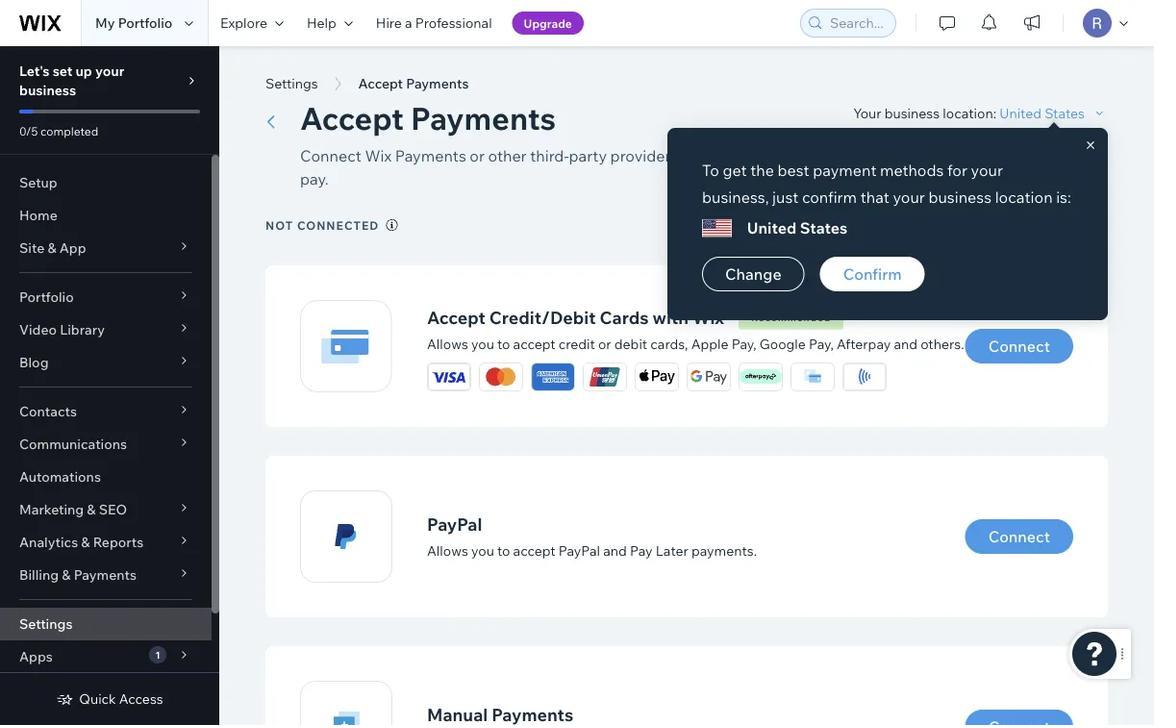 Task type: locate. For each thing, give the bounding box(es) containing it.
0 vertical spatial united states
[[1000, 104, 1085, 121]]

1 vertical spatial business
[[885, 104, 940, 121]]

Search... field
[[825, 10, 890, 37]]

or left "debit"
[[598, 336, 612, 352]]

settings for settings button
[[266, 75, 318, 92]]

1 , from the left
[[754, 336, 757, 352]]

& inside dropdown button
[[81, 534, 90, 551]]

apps
[[19, 648, 53, 665]]

& right 'site'
[[48, 240, 56, 256]]

confirm
[[802, 188, 857, 207]]

1 vertical spatial paypal
[[559, 542, 600, 559]]

0 vertical spatial allows
[[427, 336, 468, 352]]

and
[[894, 336, 918, 352], [603, 542, 627, 559]]

states down 'confirm'
[[800, 218, 848, 238]]

portfolio up video at top left
[[19, 289, 74, 305]]

1 horizontal spatial united states
[[1000, 104, 1085, 121]]

business
[[19, 82, 76, 99], [885, 104, 940, 121], [929, 188, 992, 207]]

seo
[[99, 501, 127, 518]]

1 vertical spatial wix
[[693, 307, 725, 328]]

0 vertical spatial connect
[[300, 146, 362, 165]]

1 vertical spatial united
[[747, 218, 797, 238]]

and left others.
[[894, 336, 918, 352]]

video library button
[[0, 314, 212, 346]]

quick
[[79, 691, 116, 708]]

& for billing
[[62, 567, 71, 584]]

site & app button
[[0, 232, 212, 265]]

accept
[[513, 336, 556, 352], [513, 542, 556, 559]]

or left other
[[470, 146, 485, 165]]

0 vertical spatial and
[[894, 336, 918, 352]]

portfolio button
[[0, 281, 212, 314]]

, left google
[[754, 336, 757, 352]]

2 to from the top
[[497, 542, 510, 559]]

1 horizontal spatial portfolio
[[118, 14, 173, 31]]

settings inside sidebar element
[[19, 616, 73, 633]]

& for analytics
[[81, 534, 90, 551]]

marketing & seo button
[[0, 494, 212, 526]]

1 vertical spatial accept
[[513, 542, 556, 559]]

analytics
[[19, 534, 78, 551]]

wix up apple
[[693, 307, 725, 328]]

0 vertical spatial you
[[471, 336, 494, 352]]

automations
[[19, 469, 101, 485]]

payments down hire a professional link
[[406, 75, 469, 92]]

0 vertical spatial united
[[1000, 104, 1042, 121]]

1 vertical spatial connect
[[989, 337, 1051, 356]]

afterpay image
[[740, 370, 782, 384]]

0 vertical spatial portfolio
[[118, 14, 173, 31]]

portfolio
[[118, 14, 173, 31], [19, 289, 74, 305]]

& left the reports on the bottom left
[[81, 534, 90, 551]]

&
[[48, 240, 56, 256], [87, 501, 96, 518], [81, 534, 90, 551], [62, 567, 71, 584]]

and inside paypal allows you to accept paypal and pay later payments.
[[603, 542, 627, 559]]

payments inside popup button
[[74, 567, 137, 584]]

you
[[471, 336, 494, 352], [471, 542, 494, 559]]

allows inside paypal allows you to accept paypal and pay later payments.
[[427, 542, 468, 559]]

pay left later
[[630, 542, 653, 559]]

1 vertical spatial portfolio
[[19, 289, 74, 305]]

0 horizontal spatial united states
[[747, 218, 848, 238]]

portfolio right my
[[118, 14, 173, 31]]

accept up visa image
[[427, 307, 486, 328]]

0 vertical spatial to
[[497, 336, 510, 352]]

location:
[[943, 104, 997, 121]]

just
[[773, 188, 799, 207]]

the
[[751, 161, 774, 180]]

1 horizontal spatial united
[[1000, 104, 1042, 121]]

payments
[[406, 75, 469, 92], [411, 99, 556, 138], [395, 146, 466, 165], [74, 567, 137, 584]]

,
[[754, 336, 757, 352], [831, 336, 834, 352]]

set
[[53, 63, 73, 79]]

upgrade button
[[512, 12, 584, 35]]

automations link
[[0, 461, 212, 494]]

1 vertical spatial accept
[[300, 99, 404, 138]]

2 accept from the top
[[513, 542, 556, 559]]

google
[[760, 336, 806, 352]]

0 vertical spatial settings
[[266, 75, 318, 92]]

wix
[[365, 146, 392, 165], [693, 307, 725, 328]]

settings for settings link
[[19, 616, 73, 633]]

billing & payments
[[19, 567, 137, 584]]

settings inside button
[[266, 75, 318, 92]]

1 vertical spatial to
[[497, 542, 510, 559]]

blog button
[[0, 346, 212, 379]]

2 vertical spatial business
[[929, 188, 992, 207]]

connect button for allows you to accept paypal and pay later payments.
[[966, 520, 1074, 554]]

your
[[95, 63, 124, 79], [702, 146, 734, 165], [971, 161, 1003, 180], [893, 188, 925, 207]]

setup link
[[0, 166, 212, 199]]

accept credit/debit cards with wix
[[427, 307, 725, 328]]

0 horizontal spatial pay
[[630, 542, 653, 559]]

0 horizontal spatial and
[[603, 542, 627, 559]]

quick access button
[[56, 691, 163, 708]]

united right location:
[[1000, 104, 1042, 121]]

0 vertical spatial connect button
[[966, 329, 1074, 364]]

wix inside accept payments connect wix payments or other third-party providers so your customers can pay.
[[365, 146, 392, 165]]

0 horizontal spatial wix
[[365, 146, 392, 165]]

billing & payments button
[[0, 559, 212, 592]]

completed
[[40, 124, 98, 138]]

your
[[854, 104, 882, 121]]

0 horizontal spatial portfolio
[[19, 289, 74, 305]]

1 connect button from the top
[[966, 329, 1074, 364]]

analytics & reports button
[[0, 526, 212, 559]]

1 vertical spatial connect button
[[966, 520, 1074, 554]]

1 horizontal spatial ,
[[831, 336, 834, 352]]

best
[[778, 161, 810, 180]]

accept
[[358, 75, 403, 92], [300, 99, 404, 138], [427, 307, 486, 328]]

pay right apple
[[732, 336, 754, 352]]

1 vertical spatial settings
[[19, 616, 73, 633]]

can
[[817, 146, 843, 165]]

payments up other
[[411, 99, 556, 138]]

marketing & seo
[[19, 501, 127, 518]]

settings down help
[[266, 75, 318, 92]]

connect button
[[966, 329, 1074, 364], [966, 520, 1074, 554]]

marketing
[[19, 501, 84, 518]]

0 vertical spatial wix
[[365, 146, 392, 165]]

1 horizontal spatial settings
[[266, 75, 318, 92]]

& right 'billing'
[[62, 567, 71, 584]]

1 accept from the top
[[513, 336, 556, 352]]

confirm button
[[820, 257, 925, 292]]

0 horizontal spatial paypal
[[427, 514, 482, 535]]

and left later
[[603, 542, 627, 559]]

2 connect button from the top
[[966, 520, 1074, 554]]

settings up apps
[[19, 616, 73, 633]]

pay up wix point of sale 'icon'
[[809, 336, 831, 352]]

allows
[[427, 336, 468, 352], [427, 542, 468, 559]]

let's set up your business
[[19, 63, 124, 99]]

connect inside accept payments connect wix payments or other third-party providers so your customers can pay.
[[300, 146, 362, 165]]

credit/debit
[[489, 307, 596, 328]]

2 allows from the top
[[427, 542, 468, 559]]

or inside accept payments connect wix payments or other third-party providers so your customers can pay.
[[470, 146, 485, 165]]

payments inside button
[[406, 75, 469, 92]]

payments down analytics & reports dropdown button
[[74, 567, 137, 584]]

your right so
[[702, 146, 734, 165]]

professional
[[415, 14, 492, 31]]

your right up
[[95, 63, 124, 79]]

1 allows from the top
[[427, 336, 468, 352]]

2 vertical spatial accept
[[427, 307, 486, 328]]

customers
[[738, 146, 814, 165]]

, left afterpay
[[831, 336, 834, 352]]

united states right location:
[[1000, 104, 1085, 121]]

& left the seo
[[87, 501, 96, 518]]

so
[[682, 146, 699, 165]]

0 vertical spatial accept
[[513, 336, 556, 352]]

others.
[[921, 336, 965, 352]]

settings
[[266, 75, 318, 92], [19, 616, 73, 633]]

accept inside paypal allows you to accept paypal and pay later payments.
[[513, 542, 556, 559]]

2 you from the top
[[471, 542, 494, 559]]

1 vertical spatial you
[[471, 542, 494, 559]]

1 horizontal spatial pay
[[732, 336, 754, 352]]

1
[[155, 649, 160, 661]]

accept down hire in the left of the page
[[358, 75, 403, 92]]

communications
[[19, 436, 127, 453]]

1 horizontal spatial or
[[598, 336, 612, 352]]

allows you to accept credit or debit cards, apple pay , google pay , afterpay and others.
[[427, 336, 965, 352]]

business inside let's set up your business
[[19, 82, 76, 99]]

united down just
[[747, 218, 797, 238]]

upgrade
[[524, 16, 572, 30]]

hire a professional link
[[364, 0, 504, 46]]

amex image
[[532, 363, 574, 390]]

0 horizontal spatial or
[[470, 146, 485, 165]]

accept inside accept payments connect wix payments or other third-party providers so your customers can pay.
[[300, 99, 404, 138]]

accept down settings button
[[300, 99, 404, 138]]

0 vertical spatial paypal
[[427, 514, 482, 535]]

states up the "is:" on the top right of page
[[1045, 104, 1085, 121]]

site
[[19, 240, 44, 256]]

0 horizontal spatial settings
[[19, 616, 73, 633]]

1 horizontal spatial states
[[1045, 104, 1085, 121]]

paypal
[[427, 514, 482, 535], [559, 542, 600, 559]]

or for payments
[[470, 146, 485, 165]]

1 vertical spatial allows
[[427, 542, 468, 559]]

business down for
[[929, 188, 992, 207]]

pay
[[732, 336, 754, 352], [809, 336, 831, 352], [630, 542, 653, 559]]

your inside accept payments connect wix payments or other third-party providers so your customers can pay.
[[702, 146, 734, 165]]

1 vertical spatial and
[[603, 542, 627, 559]]

2 vertical spatial connect
[[989, 527, 1051, 546]]

0 horizontal spatial states
[[800, 218, 848, 238]]

united states
[[1000, 104, 1085, 121], [747, 218, 848, 238]]

or for you
[[598, 336, 612, 352]]

mastercard image
[[480, 363, 522, 390]]

united
[[1000, 104, 1042, 121], [747, 218, 797, 238]]

business down let's
[[19, 82, 76, 99]]

united states down just
[[747, 218, 848, 238]]

accept payments connect wix payments or other third-party providers so your customers can pay.
[[300, 99, 843, 189]]

states
[[1045, 104, 1085, 121], [800, 218, 848, 238]]

1 to from the top
[[497, 336, 510, 352]]

accept inside button
[[358, 75, 403, 92]]

google pay image
[[688, 363, 730, 390]]

0 vertical spatial or
[[470, 146, 485, 165]]

0 vertical spatial accept
[[358, 75, 403, 92]]

recommended
[[751, 311, 831, 324]]

portfolio inside dropdown button
[[19, 289, 74, 305]]

0 vertical spatial states
[[1045, 104, 1085, 121]]

with
[[653, 307, 689, 328]]

change
[[725, 265, 782, 284]]

connect
[[300, 146, 362, 165], [989, 337, 1051, 356], [989, 527, 1051, 546]]

business right your
[[885, 104, 940, 121]]

0 horizontal spatial ,
[[754, 336, 757, 352]]

payments.
[[692, 542, 757, 559]]

cards
[[600, 307, 649, 328]]

wix up connected
[[365, 146, 392, 165]]

paypal allows you to accept paypal and pay later payments.
[[427, 514, 757, 559]]

1 vertical spatial or
[[598, 336, 612, 352]]

0 vertical spatial business
[[19, 82, 76, 99]]



Task type: describe. For each thing, give the bounding box(es) containing it.
afterpay
[[837, 336, 891, 352]]

site & app
[[19, 240, 86, 256]]

united inside 'button'
[[1000, 104, 1042, 121]]

to inside paypal allows you to accept paypal and pay later payments.
[[497, 542, 510, 559]]

is:
[[1057, 188, 1072, 207]]

contacts
[[19, 403, 77, 420]]

you inside paypal allows you to accept paypal and pay later payments.
[[471, 542, 494, 559]]

accept for accept payments
[[358, 75, 403, 92]]

home link
[[0, 199, 212, 232]]

business inside to get the best payment methods for your business, just confirm that your business location is:
[[929, 188, 992, 207]]

location
[[995, 188, 1053, 207]]

help
[[307, 14, 337, 31]]

video
[[19, 321, 57, 338]]

get
[[723, 161, 747, 180]]

hire
[[376, 14, 402, 31]]

credit
[[559, 336, 595, 352]]

setup
[[19, 174, 57, 191]]

access
[[119, 691, 163, 708]]

1 you from the top
[[471, 336, 494, 352]]

party
[[569, 146, 607, 165]]

wix point of sale image
[[800, 363, 826, 390]]

settings link
[[0, 608, 212, 641]]

change button
[[702, 257, 805, 292]]

help button
[[295, 0, 364, 46]]

accept for accept payments connect wix payments or other third-party providers so your customers can pay.
[[300, 99, 404, 138]]

billing
[[19, 567, 59, 584]]

home
[[19, 207, 58, 224]]

your inside let's set up your business
[[95, 63, 124, 79]]

settings button
[[256, 69, 328, 98]]

to
[[702, 161, 720, 180]]

a
[[405, 14, 412, 31]]

apple
[[691, 336, 729, 352]]

business,
[[702, 188, 769, 207]]

library
[[60, 321, 105, 338]]

pay inside paypal allows you to accept paypal and pay later payments.
[[630, 542, 653, 559]]

providers
[[611, 146, 679, 165]]

visa image
[[428, 363, 470, 390]]

& for marketing
[[87, 501, 96, 518]]

app
[[59, 240, 86, 256]]

2 , from the left
[[831, 336, 834, 352]]

payment
[[813, 161, 877, 180]]

connect for allows you to accept paypal and pay later payments.
[[989, 527, 1051, 546]]

contacts button
[[0, 395, 212, 428]]

confirm
[[843, 265, 902, 284]]

1 vertical spatial united states
[[747, 218, 848, 238]]

your right for
[[971, 161, 1003, 180]]

2 horizontal spatial pay
[[809, 336, 831, 352]]

analytics & reports
[[19, 534, 144, 551]]

debit
[[615, 336, 648, 352]]

third-
[[530, 146, 569, 165]]

0/5
[[19, 124, 38, 138]]

0/5 completed
[[19, 124, 98, 138]]

& for site
[[48, 240, 56, 256]]

up
[[76, 63, 92, 79]]

your down methods
[[893, 188, 925, 207]]

apple pay image
[[636, 363, 678, 390]]

accept payments
[[358, 75, 469, 92]]

quick access
[[79, 691, 163, 708]]

later
[[656, 542, 689, 559]]

1 vertical spatial states
[[800, 218, 848, 238]]

my portfolio
[[95, 14, 173, 31]]

united states button
[[1000, 104, 1108, 122]]

your business location:
[[854, 104, 1000, 121]]

0 horizontal spatial united
[[747, 218, 797, 238]]

other
[[488, 146, 527, 165]]

sidebar element
[[0, 46, 219, 725]]

my
[[95, 14, 115, 31]]

not
[[266, 218, 294, 232]]

1 horizontal spatial wix
[[693, 307, 725, 328]]

accept payments button
[[349, 69, 479, 98]]

pay.
[[300, 169, 329, 189]]

communications button
[[0, 428, 212, 461]]

connected
[[297, 218, 379, 232]]

united states inside 'button'
[[1000, 104, 1085, 121]]

that
[[861, 188, 890, 207]]

hire a professional
[[376, 14, 492, 31]]

explore
[[220, 14, 267, 31]]

cards,
[[651, 336, 688, 352]]

reports
[[93, 534, 144, 551]]

payments down accept payments button
[[395, 146, 466, 165]]

video library
[[19, 321, 105, 338]]

connect button for allows you to accept credit or debit cards,
[[966, 329, 1074, 364]]

1 horizontal spatial and
[[894, 336, 918, 352]]

connect for allows you to accept credit or debit cards,
[[989, 337, 1051, 356]]

to get the best payment methods for your business, just confirm that your business location is:
[[702, 161, 1072, 207]]

tap to pay on mobile image
[[844, 363, 886, 390]]

methods
[[880, 161, 944, 180]]

1 horizontal spatial paypal
[[559, 542, 600, 559]]

let's
[[19, 63, 50, 79]]

accept for accept credit/debit cards with wix
[[427, 307, 486, 328]]

states inside 'button'
[[1045, 104, 1085, 121]]

for
[[948, 161, 968, 180]]

chinaunionpay image
[[584, 363, 626, 390]]



Task type: vqa. For each thing, say whether or not it's contained in the screenshot.
the Sync:
no



